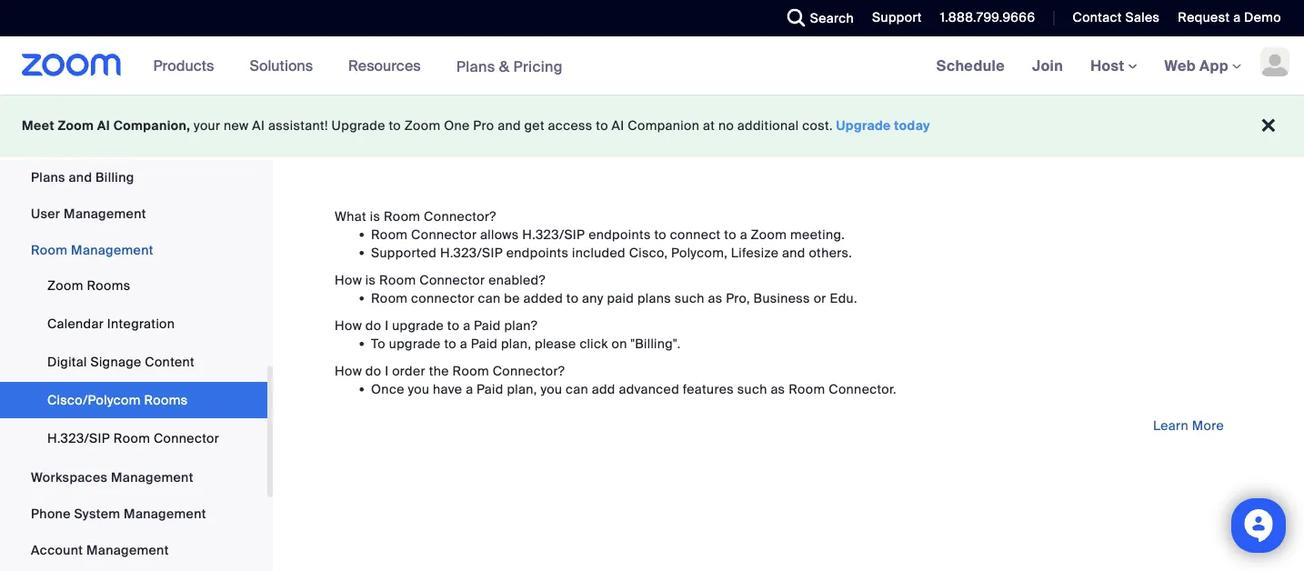 Task type: locate. For each thing, give the bounding box(es) containing it.
search button
[[774, 0, 859, 36]]

rooms
[[87, 277, 131, 294], [144, 392, 188, 409]]

product information navigation
[[140, 36, 577, 96]]

1 vertical spatial plans
[[31, 169, 65, 186]]

1 i from the top
[[385, 317, 389, 334]]

as left the pro,
[[708, 290, 723, 307]]

management down workspaces management
[[124, 505, 206, 522]]

plan, inside how do i upgrade to a paid plan? to upgrade to a paid plan, please click on "billing".
[[501, 335, 532, 352]]

request a demo link
[[1165, 0, 1305, 36], [1179, 9, 1282, 26]]

plans left &
[[456, 57, 495, 76]]

do up to
[[366, 317, 382, 334]]

0 horizontal spatial as
[[708, 290, 723, 307]]

to
[[389, 117, 401, 134], [596, 117, 609, 134], [655, 226, 667, 243], [725, 226, 737, 243], [567, 290, 579, 307], [447, 317, 460, 334], [444, 335, 457, 352]]

and left billing
[[69, 169, 92, 186]]

you down please
[[541, 381, 563, 398]]

1 horizontal spatial can
[[566, 381, 589, 398]]

endpoints up enabled?
[[507, 244, 569, 261]]

and down meeting.
[[783, 244, 806, 261]]

as inside how is room connector enabled? room connector can be added to any paid plans such as pro, business or edu.
[[708, 290, 723, 307]]

on
[[612, 335, 628, 352]]

connector up connector at the bottom of page
[[420, 272, 485, 288]]

as
[[708, 290, 723, 307], [771, 381, 786, 398]]

h.323/sip up workspaces
[[47, 430, 110, 447]]

management down billing
[[64, 205, 146, 222]]

0 vertical spatial i
[[385, 317, 389, 334]]

to up cisco,
[[655, 226, 667, 243]]

management down phone system management
[[86, 542, 169, 559]]

1 horizontal spatial rooms
[[144, 392, 188, 409]]

management up zoom rooms link
[[71, 242, 154, 258]]

to right access
[[596, 117, 609, 134]]

0 vertical spatial do
[[366, 317, 382, 334]]

paid inside how do i order the room connector? once you have a paid plan, you can add advanced features such as room connector.
[[477, 381, 504, 398]]

meetings navigation
[[923, 36, 1305, 96]]

0 vertical spatial can
[[478, 290, 501, 307]]

2 how from the top
[[335, 317, 362, 334]]

such right "plans"
[[675, 290, 705, 307]]

can inside how is room connector enabled? room connector can be added to any paid plans such as pro, business or edu.
[[478, 290, 501, 307]]

today
[[895, 117, 931, 134]]

zoom
[[58, 117, 94, 134], [405, 117, 441, 134], [751, 226, 787, 243], [47, 277, 83, 294]]

learn
[[1154, 417, 1189, 434]]

can left be
[[478, 290, 501, 307]]

1 ai from the left
[[97, 117, 110, 134]]

1 vertical spatial can
[[566, 381, 589, 398]]

do up once
[[366, 363, 382, 379]]

how
[[335, 272, 362, 288], [335, 317, 362, 334], [335, 363, 362, 379]]

and inside menu item
[[69, 169, 92, 186]]

0 horizontal spatial ai
[[97, 117, 110, 134]]

plan, down how do i upgrade to a paid plan? to upgrade to a paid plan, please click on "billing".
[[507, 381, 537, 398]]

is right what
[[370, 208, 381, 225]]

workspaces management
[[31, 469, 194, 486]]

1 horizontal spatial ai
[[252, 117, 265, 134]]

such
[[675, 290, 705, 307], [738, 381, 768, 398]]

3 how from the top
[[335, 363, 362, 379]]

0 horizontal spatial rooms
[[87, 277, 131, 294]]

can left add
[[566, 381, 589, 398]]

digital signage content
[[47, 353, 195, 370]]

upgrade right cost.
[[837, 117, 891, 134]]

cisco/polycom rooms
[[47, 392, 188, 409]]

0 vertical spatial plans
[[456, 57, 495, 76]]

how for how do i order the room connector? once you have a paid plan, you can add advanced features such as room connector.
[[335, 363, 362, 379]]

management down the h.323/sip room connector 'link'
[[111, 469, 194, 486]]

do inside how do i upgrade to a paid plan? to upgrade to a paid plan, please click on "billing".
[[366, 317, 382, 334]]

1 vertical spatial endpoints
[[507, 244, 569, 261]]

1 vertical spatial and
[[69, 169, 92, 186]]

management for account management
[[86, 542, 169, 559]]

connector inside 'link'
[[154, 430, 219, 447]]

host
[[1091, 56, 1129, 75]]

1 horizontal spatial you
[[541, 381, 563, 398]]

phone
[[31, 505, 71, 522]]

menu item
[[0, 570, 268, 571]]

plans up user
[[31, 169, 65, 186]]

0 vertical spatial rooms
[[87, 277, 131, 294]]

2 i from the top
[[385, 363, 389, 379]]

ai
[[97, 117, 110, 134], [252, 117, 265, 134], [612, 117, 625, 134]]

ai left "companion,"
[[97, 117, 110, 134]]

0 vertical spatial upgrade
[[392, 317, 444, 334]]

such right features in the bottom of the page
[[738, 381, 768, 398]]

products
[[153, 56, 214, 75]]

account management
[[31, 542, 169, 559]]

is for how
[[366, 272, 376, 288]]

zoom up calendar
[[47, 277, 83, 294]]

i inside how do i order the room connector? once you have a paid plan, you can add advanced features such as room connector.
[[385, 363, 389, 379]]

0 vertical spatial how
[[335, 272, 362, 288]]

system
[[74, 505, 120, 522]]

i
[[385, 317, 389, 334], [385, 363, 389, 379]]

2 you from the left
[[541, 381, 563, 398]]

to left any
[[567, 290, 579, 307]]

0 vertical spatial plan,
[[501, 335, 532, 352]]

pricing
[[514, 57, 563, 76]]

1.888.799.9666
[[941, 9, 1036, 26]]

1 horizontal spatial plans
[[456, 57, 495, 76]]

0 horizontal spatial and
[[69, 169, 92, 186]]

2 horizontal spatial ai
[[612, 117, 625, 134]]

0 horizontal spatial endpoints
[[507, 244, 569, 261]]

2 vertical spatial paid
[[477, 381, 504, 398]]

2 do from the top
[[366, 363, 382, 379]]

upgrade down product information navigation on the top left of the page
[[332, 117, 386, 134]]

0 horizontal spatial you
[[408, 381, 430, 398]]

1 vertical spatial i
[[385, 363, 389, 379]]

1 vertical spatial is
[[366, 272, 376, 288]]

please
[[535, 335, 577, 352]]

such inside how do i order the room connector? once you have a paid plan, you can add advanced features such as room connector.
[[738, 381, 768, 398]]

a up lifesize
[[740, 226, 748, 243]]

1 upgrade from the left
[[332, 117, 386, 134]]

is inside how is room connector enabled? room connector can be added to any paid plans such as pro, business or edu.
[[366, 272, 376, 288]]

how inside how do i upgrade to a paid plan? to upgrade to a paid plan, please click on "billing".
[[335, 317, 362, 334]]

how inside how is room connector enabled? room connector can be added to any paid plans such as pro, business or edu.
[[335, 272, 362, 288]]

schedule link
[[923, 36, 1019, 95]]

how inside how do i order the room connector? once you have a paid plan, you can add advanced features such as room connector.
[[335, 363, 362, 379]]

0 horizontal spatial such
[[675, 290, 705, 307]]

2 vertical spatial how
[[335, 363, 362, 379]]

room
[[384, 208, 421, 225], [371, 226, 408, 243], [31, 242, 68, 258], [379, 272, 416, 288], [371, 290, 408, 307], [453, 363, 489, 379], [789, 381, 826, 398], [114, 430, 150, 447]]

and left 'get'
[[498, 117, 521, 134]]

add
[[592, 381, 616, 398]]

plan,
[[501, 335, 532, 352], [507, 381, 537, 398]]

paid
[[474, 317, 501, 334], [471, 335, 498, 352], [477, 381, 504, 398]]

to down connector at the bottom of page
[[447, 317, 460, 334]]

1 vertical spatial connector?
[[493, 363, 565, 379]]

plan, down plan?
[[501, 335, 532, 352]]

plans inside product information navigation
[[456, 57, 495, 76]]

2 horizontal spatial and
[[783, 244, 806, 261]]

3 ai from the left
[[612, 117, 625, 134]]

and
[[498, 117, 521, 134], [69, 169, 92, 186], [783, 244, 806, 261]]

a inside how do i order the room connector? once you have a paid plan, you can add advanced features such as room connector.
[[466, 381, 473, 398]]

0 vertical spatial and
[[498, 117, 521, 134]]

management for workspaces management
[[111, 469, 194, 486]]

ai right new
[[252, 117, 265, 134]]

rooms for zoom rooms
[[87, 277, 131, 294]]

plans & pricing link
[[456, 57, 563, 76], [456, 57, 563, 76]]

connector.
[[829, 381, 897, 398]]

2 vertical spatial h.323/sip
[[47, 430, 110, 447]]

you down the order
[[408, 381, 430, 398]]

a down connector at the bottom of page
[[463, 317, 471, 334]]

i up once
[[385, 363, 389, 379]]

0 horizontal spatial can
[[478, 290, 501, 307]]

connect
[[670, 226, 721, 243]]

h.323/sip
[[523, 226, 585, 243], [440, 244, 503, 261], [47, 430, 110, 447]]

you
[[408, 381, 430, 398], [541, 381, 563, 398]]

is down supported
[[366, 272, 376, 288]]

1 vertical spatial rooms
[[144, 392, 188, 409]]

0 horizontal spatial h.323/sip
[[47, 430, 110, 447]]

0 horizontal spatial upgrade
[[332, 117, 386, 134]]

to inside how is room connector enabled? room connector can be added to any paid plans such as pro, business or edu.
[[567, 290, 579, 307]]

1 how from the top
[[335, 272, 362, 288]]

connector
[[411, 226, 477, 243], [420, 272, 485, 288], [154, 430, 219, 447]]

billing
[[96, 169, 134, 186]]

is inside what is room connector? room connector allows h.323/sip endpoints to connect to a zoom meeting. supported h.323/sip endpoints included cisco, polycom, lifesize and others.
[[370, 208, 381, 225]]

banner
[[0, 36, 1305, 96]]

rooms up calendar integration
[[87, 277, 131, 294]]

0 vertical spatial is
[[370, 208, 381, 225]]

as right features in the bottom of the page
[[771, 381, 786, 398]]

endpoints up included
[[589, 226, 651, 243]]

enabled?
[[489, 272, 546, 288]]

admin menu menu
[[0, 160, 268, 571]]

connector?
[[424, 208, 497, 225], [493, 363, 565, 379]]

connector? down please
[[493, 363, 565, 379]]

connector
[[411, 290, 475, 307]]

support link
[[859, 0, 927, 36], [873, 9, 922, 26]]

1 vertical spatial as
[[771, 381, 786, 398]]

how do i order the room connector? once you have a paid plan, you can add advanced features such as room connector.
[[335, 363, 897, 398]]

features
[[683, 381, 734, 398]]

1 vertical spatial do
[[366, 363, 382, 379]]

1 horizontal spatial endpoints
[[589, 226, 651, 243]]

room management
[[31, 242, 154, 258]]

0 vertical spatial endpoints
[[589, 226, 651, 243]]

upgrade today link
[[837, 117, 931, 134]]

1 vertical spatial h.323/sip
[[440, 244, 503, 261]]

connector down cisco/polycom rooms link
[[154, 430, 219, 447]]

2 vertical spatial and
[[783, 244, 806, 261]]

polycom,
[[672, 244, 728, 261]]

1 do from the top
[[366, 317, 382, 334]]

0 vertical spatial connector?
[[424, 208, 497, 225]]

resources
[[349, 56, 421, 75]]

zoom inside what is room connector? room connector allows h.323/sip endpoints to connect to a zoom meeting. supported h.323/sip endpoints included cisco, polycom, lifesize and others.
[[751, 226, 787, 243]]

upgrade up the order
[[389, 335, 441, 352]]

to down resources "dropdown button"
[[389, 117, 401, 134]]

zoom logo image
[[22, 54, 122, 76]]

endpoints
[[589, 226, 651, 243], [507, 244, 569, 261]]

0 vertical spatial h.323/sip
[[523, 226, 585, 243]]

can
[[478, 290, 501, 307], [566, 381, 589, 398]]

1 vertical spatial such
[[738, 381, 768, 398]]

a left demo at top right
[[1234, 9, 1241, 26]]

0 vertical spatial as
[[708, 290, 723, 307]]

1 vertical spatial plan,
[[507, 381, 537, 398]]

1 vertical spatial connector
[[420, 272, 485, 288]]

0 vertical spatial connector
[[411, 226, 477, 243]]

management
[[64, 205, 146, 222], [71, 242, 154, 258], [111, 469, 194, 486], [124, 505, 206, 522], [86, 542, 169, 559]]

plans inside plans and billing menu item
[[31, 169, 65, 186]]

zoom inside the 'room management' menu
[[47, 277, 83, 294]]

1 vertical spatial upgrade
[[389, 335, 441, 352]]

a right the "have"
[[466, 381, 473, 398]]

h.323/sip up included
[[523, 226, 585, 243]]

0 vertical spatial such
[[675, 290, 705, 307]]

i up to
[[385, 317, 389, 334]]

1 vertical spatial how
[[335, 317, 362, 334]]

rooms down content
[[144, 392, 188, 409]]

calendar integration link
[[0, 306, 268, 342]]

h.323/sip down allows
[[440, 244, 503, 261]]

assistant!
[[268, 117, 328, 134]]

do
[[366, 317, 382, 334], [366, 363, 382, 379]]

2 vertical spatial connector
[[154, 430, 219, 447]]

zoom right meet
[[58, 117, 94, 134]]

lifesize
[[731, 244, 779, 261]]

zoom up lifesize
[[751, 226, 787, 243]]

plan?
[[504, 317, 538, 334]]

how for how do i upgrade to a paid plan? to upgrade to a paid plan, please click on "billing".
[[335, 317, 362, 334]]

1 horizontal spatial as
[[771, 381, 786, 398]]

cisco/polycom
[[47, 392, 141, 409]]

companion,
[[113, 117, 190, 134]]

1 horizontal spatial such
[[738, 381, 768, 398]]

1 horizontal spatial and
[[498, 117, 521, 134]]

plans & pricing
[[456, 57, 563, 76]]

web
[[1165, 56, 1197, 75]]

what is room connector? room connector allows h.323/sip endpoints to connect to a zoom meeting. supported h.323/sip endpoints included cisco, polycom, lifesize and others.
[[335, 208, 853, 261]]

i inside how do i upgrade to a paid plan? to upgrade to a paid plan, please click on "billing".
[[385, 317, 389, 334]]

1 vertical spatial paid
[[471, 335, 498, 352]]

included
[[572, 244, 626, 261]]

do inside how do i order the room connector? once you have a paid plan, you can add advanced features such as room connector.
[[366, 363, 382, 379]]

pro,
[[726, 290, 751, 307]]

upgrade down connector at the bottom of page
[[392, 317, 444, 334]]

1 horizontal spatial upgrade
[[837, 117, 891, 134]]

search
[[810, 10, 854, 26]]

connector? up allows
[[424, 208, 497, 225]]

2 horizontal spatial h.323/sip
[[523, 226, 585, 243]]

others.
[[809, 244, 853, 261]]

connector up supported
[[411, 226, 477, 243]]

is for what
[[370, 208, 381, 225]]

supported
[[371, 244, 437, 261]]

0 horizontal spatial plans
[[31, 169, 65, 186]]

ai left companion in the top of the page
[[612, 117, 625, 134]]



Task type: vqa. For each thing, say whether or not it's contained in the screenshot.
'Digital Signage Content' link
yes



Task type: describe. For each thing, give the bounding box(es) containing it.
cost.
[[803, 117, 833, 134]]

learn more link
[[1154, 417, 1225, 434]]

join link
[[1019, 36, 1077, 95]]

schedule
[[937, 56, 1005, 75]]

no
[[719, 117, 734, 134]]

additional
[[738, 117, 799, 134]]

plans for plans & pricing
[[456, 57, 495, 76]]

rooms for cisco/polycom rooms
[[144, 392, 188, 409]]

connector inside what is room connector? room connector allows h.323/sip endpoints to connect to a zoom meeting. supported h.323/sip endpoints included cisco, polycom, lifesize and others.
[[411, 226, 477, 243]]

web app
[[1165, 56, 1229, 75]]

connector inside how is room connector enabled? room connector can be added to any paid plans such as pro, business or edu.
[[420, 272, 485, 288]]

integration
[[107, 315, 175, 332]]

what
[[335, 208, 367, 225]]

do for order
[[366, 363, 382, 379]]

join
[[1033, 56, 1064, 75]]

meeting.
[[791, 226, 845, 243]]

more
[[1193, 417, 1225, 434]]

meet zoom ai companion, footer
[[0, 95, 1305, 157]]

solutions button
[[250, 36, 321, 95]]

calendar integration
[[47, 315, 175, 332]]

cisco,
[[629, 244, 668, 261]]

zoom rooms link
[[0, 268, 268, 304]]

once
[[371, 381, 405, 398]]

user
[[31, 205, 60, 222]]

be
[[504, 290, 520, 307]]

plans and billing menu item
[[0, 160, 268, 195]]

management for room management
[[71, 242, 154, 258]]

to up the at bottom
[[444, 335, 457, 352]]

a inside what is room connector? room connector allows h.323/sip endpoints to connect to a zoom meeting. supported h.323/sip endpoints included cisco, polycom, lifesize and others.
[[740, 226, 748, 243]]

room management menu
[[0, 268, 268, 459]]

have
[[433, 381, 463, 398]]

&
[[499, 57, 510, 76]]

companion
[[628, 117, 700, 134]]

how for how is room connector enabled? room connector can be added to any paid plans such as pro, business or edu.
[[335, 272, 362, 288]]

learn more
[[1154, 417, 1225, 434]]

account
[[31, 542, 83, 559]]

h.323/sip room connector link
[[0, 420, 268, 457]]

to up lifesize
[[725, 226, 737, 243]]

0 vertical spatial paid
[[474, 317, 501, 334]]

plans
[[638, 290, 672, 307]]

user management
[[31, 205, 146, 222]]

plans and billing
[[31, 169, 134, 186]]

room inside 'link'
[[114, 430, 150, 447]]

plans for plans and billing
[[31, 169, 65, 186]]

new
[[224, 117, 249, 134]]

digital
[[47, 353, 87, 370]]

support
[[873, 9, 922, 26]]

zoom left 'one'
[[405, 117, 441, 134]]

or
[[814, 290, 827, 307]]

one
[[444, 117, 470, 134]]

can inside how do i order the room connector? once you have a paid plan, you can add advanced features such as room connector.
[[566, 381, 589, 398]]

1 horizontal spatial h.323/sip
[[440, 244, 503, 261]]

contact sales
[[1073, 9, 1160, 26]]

host button
[[1091, 56, 1138, 75]]

2 upgrade from the left
[[837, 117, 891, 134]]

i for upgrade
[[385, 317, 389, 334]]

plan, inside how do i order the room connector? once you have a paid plan, you can add advanced features such as room connector.
[[507, 381, 537, 398]]

phone system management
[[31, 505, 206, 522]]

signage
[[91, 353, 141, 370]]

advanced
[[619, 381, 680, 398]]

any
[[582, 290, 604, 307]]

added
[[524, 290, 563, 307]]

how do i upgrade to a paid plan? to upgrade to a paid plan, please click on "billing".
[[335, 317, 681, 352]]

the
[[429, 363, 449, 379]]

and inside meet zoom ai companion, 'footer'
[[498, 117, 521, 134]]

sales
[[1126, 9, 1160, 26]]

products button
[[153, 36, 222, 95]]

"billing".
[[631, 335, 681, 352]]

solutions
[[250, 56, 313, 75]]

h.323/sip inside 'link'
[[47, 430, 110, 447]]

banner containing products
[[0, 36, 1305, 96]]

2 ai from the left
[[252, 117, 265, 134]]

click
[[580, 335, 608, 352]]

content
[[145, 353, 195, 370]]

meet
[[22, 117, 54, 134]]

request
[[1179, 9, 1231, 26]]

zoom rooms
[[47, 277, 131, 294]]

contact
[[1073, 9, 1123, 26]]

how is room connector enabled? room connector can be added to any paid plans such as pro, business or edu.
[[335, 272, 858, 307]]

do for upgrade
[[366, 317, 382, 334]]

cisco/polycom rooms link
[[0, 382, 268, 419]]

a up the "have"
[[460, 335, 468, 352]]

get
[[525, 117, 545, 134]]

and inside what is room connector? room connector allows h.323/sip endpoints to connect to a zoom meeting. supported h.323/sip endpoints included cisco, polycom, lifesize and others.
[[783, 244, 806, 261]]

workspaces
[[31, 469, 108, 486]]

management for user management
[[64, 205, 146, 222]]

connector? inside how do i order the room connector? once you have a paid plan, you can add advanced features such as room connector.
[[493, 363, 565, 379]]

paid
[[607, 290, 634, 307]]

request a demo
[[1179, 9, 1282, 26]]

meet zoom ai companion, your new ai assistant! upgrade to zoom one pro and get access to ai companion at no additional cost. upgrade today
[[22, 117, 931, 134]]

pro
[[473, 117, 494, 134]]

resources button
[[349, 36, 429, 95]]

calendar
[[47, 315, 104, 332]]

to
[[371, 335, 386, 352]]

access
[[548, 117, 593, 134]]

profile picture image
[[1261, 47, 1290, 76]]

allows
[[480, 226, 519, 243]]

h.323/sip room connector
[[47, 430, 219, 447]]

your
[[194, 117, 220, 134]]

such inside how is room connector enabled? room connector can be added to any paid plans such as pro, business or edu.
[[675, 290, 705, 307]]

as inside how do i order the room connector? once you have a paid plan, you can add advanced features such as room connector.
[[771, 381, 786, 398]]

1 you from the left
[[408, 381, 430, 398]]

i for order
[[385, 363, 389, 379]]

digital signage content link
[[0, 344, 268, 380]]

demo
[[1245, 9, 1282, 26]]

connector? inside what is room connector? room connector allows h.323/sip endpoints to connect to a zoom meeting. supported h.323/sip endpoints included cisco, polycom, lifesize and others.
[[424, 208, 497, 225]]



